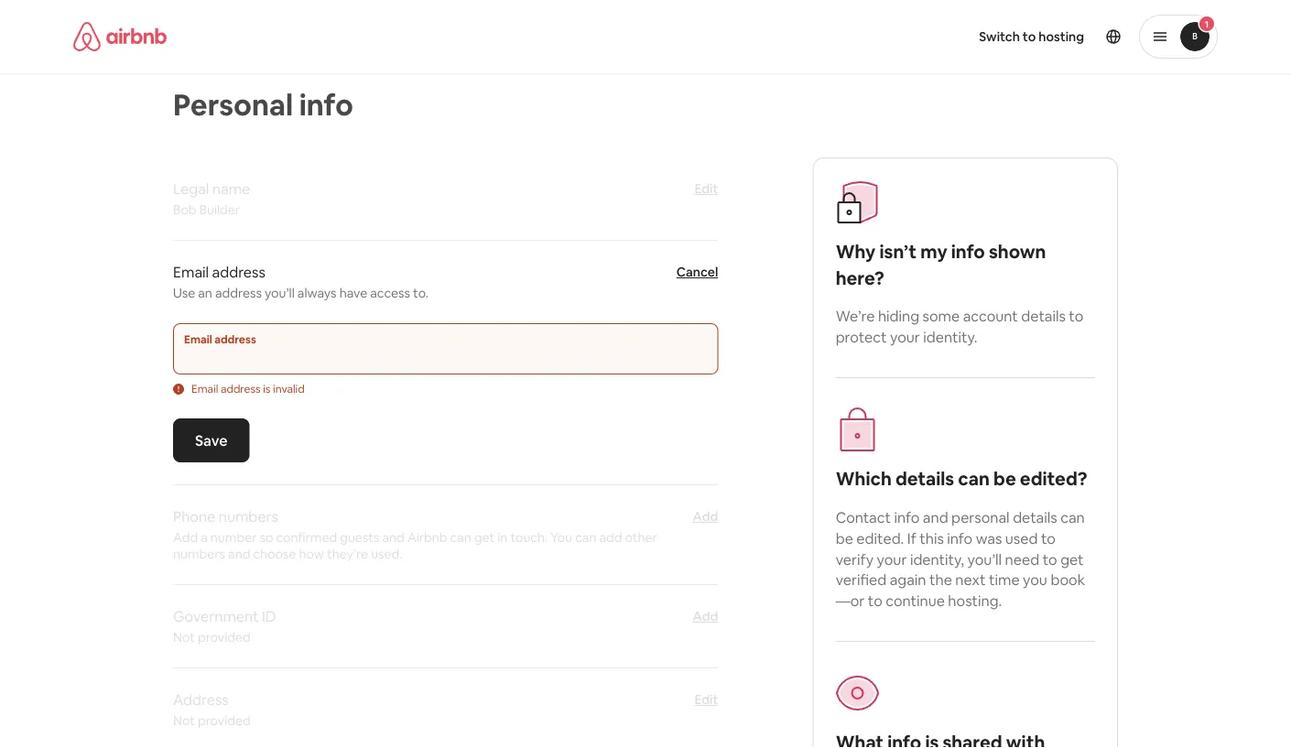 Task type: describe. For each thing, give the bounding box(es) containing it.
government id not provided
[[173, 607, 276, 646]]

hosting
[[1039, 28, 1084, 45]]

hiding
[[878, 307, 920, 326]]

switch
[[979, 28, 1020, 45]]

id
[[262, 607, 276, 626]]

can up personal
[[958, 467, 990, 491]]

address for email address use an address you'll always have access to.
[[212, 262, 265, 281]]

info inside why isn't my info shown here?
[[951, 240, 985, 264]]

to right —or on the right bottom of page
[[868, 592, 883, 611]]

again
[[890, 571, 926, 590]]

other
[[625, 529, 657, 546]]

—or
[[836, 592, 865, 611]]

protect
[[836, 328, 887, 347]]

if
[[908, 529, 917, 548]]

phone
[[173, 507, 215, 526]]

you
[[1023, 571, 1048, 590]]

add link
[[693, 607, 718, 626]]

an
[[198, 285, 212, 301]]

verified
[[836, 571, 887, 590]]

edit for address
[[695, 692, 718, 708]]

details for account
[[1022, 307, 1066, 326]]

government
[[173, 607, 259, 626]]

1 horizontal spatial be
[[994, 467, 1016, 491]]

cancel button
[[677, 263, 718, 281]]

legal
[[173, 179, 209, 198]]

to up you on the right bottom
[[1043, 550, 1058, 569]]

choose
[[253, 546, 296, 562]]

contact
[[836, 508, 891, 527]]

to right the used
[[1041, 529, 1056, 548]]

they're
[[327, 546, 368, 562]]

details for personal
[[1013, 508, 1058, 527]]

address
[[173, 690, 229, 709]]

switch to hosting
[[979, 28, 1084, 45]]

can right the 'you'
[[575, 529, 597, 546]]

save button
[[173, 419, 250, 463]]

personal
[[952, 508, 1010, 527]]

can right airbnb
[[450, 529, 472, 546]]

you
[[551, 529, 573, 546]]

your inside we're hiding some account details to protect your identity.
[[890, 328, 920, 347]]

to inside we're hiding some account details to protect your identity.
[[1069, 307, 1084, 326]]

time
[[989, 571, 1020, 590]]

is
[[263, 382, 271, 396]]

1 vertical spatial numbers
[[173, 546, 225, 562]]

identity,
[[910, 550, 965, 569]]

bob
[[173, 202, 197, 218]]

account link
[[173, 60, 225, 76]]

was
[[976, 529, 1002, 548]]

add
[[599, 529, 622, 546]]

not inside address not provided
[[173, 713, 195, 729]]

number
[[211, 529, 257, 546]]

get inside phone numbers add a number so confirmed guests and airbnb can get in touch. you can add other numbers and choose how they're used.
[[474, 529, 495, 546]]

profile element
[[668, 0, 1218, 73]]

your inside 'contact info and personal details can be edited. if this info was used to verify your identity, you'll need to get verified again the next time you book —or to continue hosting.'
[[877, 550, 907, 569]]

edit for legal name
[[695, 180, 718, 197]]

used
[[1005, 529, 1038, 548]]

airbnb
[[407, 529, 447, 546]]

have
[[339, 285, 367, 301]]

how
[[299, 546, 324, 562]]

isn't
[[880, 240, 917, 264]]

a
[[201, 529, 208, 546]]

save
[[195, 431, 228, 450]]

error image
[[173, 384, 184, 395]]

need
[[1005, 550, 1040, 569]]

we're
[[836, 307, 875, 326]]

0 vertical spatial numbers
[[219, 507, 278, 526]]

1 horizontal spatial and
[[382, 529, 405, 546]]

identity.
[[924, 328, 978, 347]]

switch to hosting link
[[968, 17, 1095, 56]]

verify
[[836, 550, 874, 569]]

confirmed
[[276, 529, 337, 546]]

why
[[836, 240, 876, 264]]

this
[[920, 529, 944, 548]]

in
[[498, 529, 508, 546]]

address for email address is invalid
[[221, 382, 261, 396]]

edit button for legal name
[[695, 180, 718, 198]]

email for email address is invalid
[[191, 382, 218, 396]]

to inside profile element
[[1023, 28, 1036, 45]]

0 horizontal spatial and
[[228, 546, 250, 562]]

1 button
[[1139, 15, 1218, 59]]



Task type: locate. For each thing, give the bounding box(es) containing it.
account
[[173, 60, 225, 76]]

to right account
[[1069, 307, 1084, 326]]

hosting.
[[948, 592, 1002, 611]]

details inside 'contact info and personal details can be edited. if this info was used to verify your identity, you'll need to get verified again the next time you book —or to continue hosting.'
[[1013, 508, 1058, 527]]

some
[[923, 307, 960, 326]]

0 vertical spatial provided
[[198, 629, 251, 646]]

which details can be edited?
[[836, 467, 1088, 491]]

your down hiding
[[890, 328, 920, 347]]

invalid
[[273, 382, 305, 396]]

address up an on the top of page
[[212, 262, 265, 281]]

not inside government id not provided
[[173, 629, 195, 646]]

to.
[[413, 285, 429, 301]]

0 horizontal spatial be
[[836, 529, 853, 548]]

the
[[930, 571, 952, 590]]

0 vertical spatial add
[[693, 508, 718, 525]]

2 vertical spatial details
[[1013, 508, 1058, 527]]

edit button up cancel
[[695, 180, 718, 198]]

which
[[836, 467, 892, 491]]

add
[[693, 508, 718, 525], [173, 529, 198, 546], [693, 608, 718, 625]]

info
[[318, 60, 341, 76], [299, 85, 353, 124], [951, 240, 985, 264], [894, 508, 920, 527], [947, 529, 973, 548]]

1
[[1205, 18, 1209, 30]]

2 not from the top
[[173, 713, 195, 729]]

get
[[474, 529, 495, 546], [1061, 550, 1084, 569]]

address left "is" at bottom left
[[221, 382, 261, 396]]

details up the used
[[1013, 508, 1058, 527]]

2 horizontal spatial and
[[923, 508, 949, 527]]

personal
[[263, 60, 315, 76], [173, 85, 293, 124]]

0 vertical spatial details
[[1022, 307, 1066, 326]]

provided inside government id not provided
[[198, 629, 251, 646]]

edit button
[[695, 180, 718, 198], [695, 691, 718, 709]]

get left in
[[474, 529, 495, 546]]

provided down government
[[198, 629, 251, 646]]

get up book at bottom right
[[1061, 550, 1084, 569]]

edit button down the add link
[[695, 691, 718, 709]]

1 vertical spatial add
[[173, 529, 198, 546]]

edit up cancel
[[695, 180, 718, 197]]

your
[[890, 328, 920, 347], [877, 550, 907, 569]]

here?
[[836, 266, 885, 290]]

your down the 'edited.'
[[877, 550, 907, 569]]

details up the this
[[896, 467, 955, 491]]

0 vertical spatial edit button
[[695, 180, 718, 198]]

you'll down was
[[968, 550, 1002, 569]]

add for the add link
[[693, 608, 718, 625]]

1 horizontal spatial you'll
[[968, 550, 1002, 569]]

0 horizontal spatial you'll
[[265, 285, 295, 301]]

personal down account link
[[173, 85, 293, 124]]

be
[[994, 467, 1016, 491], [836, 529, 853, 548]]

add inside phone numbers add a number so confirmed guests and airbnb can get in touch. you can add other numbers and choose how they're used.
[[173, 529, 198, 546]]

touch.
[[511, 529, 548, 546]]

provided down address
[[198, 713, 251, 729]]

shown
[[989, 240, 1046, 264]]

my
[[921, 240, 948, 264]]

details inside we're hiding some account details to protect your identity.
[[1022, 307, 1066, 326]]

edit button for address
[[695, 691, 718, 709]]

1 horizontal spatial get
[[1061, 550, 1084, 569]]

get inside 'contact info and personal details can be edited. if this info was used to verify your identity, you'll need to get verified again the next time you book —or to continue hosting.'
[[1061, 550, 1084, 569]]

continue
[[886, 592, 945, 611]]

be inside 'contact info and personal details can be edited. if this info was used to verify your identity, you'll need to get verified again the next time you book —or to continue hosting.'
[[836, 529, 853, 548]]

1 vertical spatial get
[[1061, 550, 1084, 569]]

1 vertical spatial edit
[[695, 692, 718, 708]]

and right the guests
[[382, 529, 405, 546]]

you'll inside email address use an address you'll always have access to.
[[265, 285, 295, 301]]

1 vertical spatial personal info
[[173, 85, 353, 124]]

1 not from the top
[[173, 629, 195, 646]]

not down government
[[173, 629, 195, 646]]

email for email address use an address you'll always have access to.
[[173, 262, 209, 281]]

1 vertical spatial your
[[877, 550, 907, 569]]

0 vertical spatial address
[[212, 262, 265, 281]]

not down address
[[173, 713, 195, 729]]

1 vertical spatial provided
[[198, 713, 251, 729]]

and up the this
[[923, 508, 949, 527]]

email address use an address you'll always have access to.
[[173, 262, 429, 301]]

1 vertical spatial edit button
[[695, 691, 718, 709]]

personal info
[[263, 60, 341, 76], [173, 85, 353, 124]]

edit down the add link
[[695, 692, 718, 708]]

not
[[173, 629, 195, 646], [173, 713, 195, 729]]

you'll inside 'contact info and personal details can be edited. if this info was used to verify your identity, you'll need to get verified again the next time you book —or to continue hosting.'
[[968, 550, 1002, 569]]

0 vertical spatial be
[[994, 467, 1016, 491]]

1 vertical spatial details
[[896, 467, 955, 491]]

edited?
[[1020, 467, 1088, 491]]

0 vertical spatial email
[[173, 262, 209, 281]]

always
[[298, 285, 337, 301]]

None text field
[[184, 347, 707, 365]]

edit
[[695, 180, 718, 197], [695, 692, 718, 708]]

address not provided
[[173, 690, 251, 729]]

contact info and personal details can be edited. if this info was used to verify your identity, you'll need to get verified again the next time you book —or to continue hosting.
[[836, 508, 1086, 611]]

to
[[1023, 28, 1036, 45], [1069, 307, 1084, 326], [1041, 529, 1056, 548], [1043, 550, 1058, 569], [868, 592, 883, 611]]

and
[[923, 508, 949, 527], [382, 529, 405, 546], [228, 546, 250, 562]]

1 edit button from the top
[[695, 180, 718, 198]]

provided inside address not provided
[[198, 713, 251, 729]]

email inside email address use an address you'll always have access to.
[[173, 262, 209, 281]]

book
[[1051, 571, 1086, 590]]

1 vertical spatial not
[[173, 713, 195, 729]]

details right account
[[1022, 307, 1066, 326]]

add for add "button"
[[693, 508, 718, 525]]

account
[[963, 307, 1018, 326]]

0 vertical spatial edit
[[695, 180, 718, 197]]

to right the switch on the top right of page
[[1023, 28, 1036, 45]]

numbers down phone
[[173, 546, 225, 562]]

0 horizontal spatial get
[[474, 529, 495, 546]]

details
[[1022, 307, 1066, 326], [896, 467, 955, 491], [1013, 508, 1058, 527]]

use
[[173, 285, 195, 301]]

1 vertical spatial personal
[[173, 85, 293, 124]]

email
[[173, 262, 209, 281], [191, 382, 218, 396]]

1 vertical spatial be
[[836, 529, 853, 548]]

2 edit button from the top
[[695, 691, 718, 709]]

personal right account link
[[263, 60, 315, 76]]

address right an on the top of page
[[215, 285, 262, 301]]

0 vertical spatial get
[[474, 529, 495, 546]]

edited.
[[857, 529, 904, 548]]

and inside 'contact info and personal details can be edited. if this info was used to verify your identity, you'll need to get verified again the next time you book —or to continue hosting.'
[[923, 508, 949, 527]]

0 vertical spatial personal
[[263, 60, 315, 76]]

numbers up number on the left bottom of the page
[[219, 507, 278, 526]]

1 vertical spatial you'll
[[968, 550, 1002, 569]]

2 vertical spatial add
[[693, 608, 718, 625]]

address
[[212, 262, 265, 281], [215, 285, 262, 301], [221, 382, 261, 396]]

1 edit from the top
[[695, 180, 718, 197]]

0 vertical spatial not
[[173, 629, 195, 646]]

we're hiding some account details to protect your identity.
[[836, 307, 1084, 347]]

guests
[[340, 529, 380, 546]]

legal name bob builder
[[173, 179, 250, 218]]

you'll left always
[[265, 285, 295, 301]]

1 provided from the top
[[198, 629, 251, 646]]

can inside 'contact info and personal details can be edited. if this info was used to verify your identity, you'll need to get verified again the next time you book —or to continue hosting.'
[[1061, 508, 1085, 527]]

2 edit from the top
[[695, 692, 718, 708]]

numbers
[[219, 507, 278, 526], [173, 546, 225, 562]]

email up use
[[173, 262, 209, 281]]

next
[[956, 571, 986, 590]]

be up personal
[[994, 467, 1016, 491]]

2 provided from the top
[[198, 713, 251, 729]]

you'll
[[265, 285, 295, 301], [968, 550, 1002, 569]]

access
[[370, 285, 410, 301]]

used.
[[371, 546, 403, 562]]

be up 'verify' at the right of page
[[836, 529, 853, 548]]

1 vertical spatial email
[[191, 382, 218, 396]]

can
[[958, 467, 990, 491], [1061, 508, 1085, 527], [450, 529, 472, 546], [575, 529, 597, 546]]

name
[[212, 179, 250, 198]]

provided
[[198, 629, 251, 646], [198, 713, 251, 729]]

0 vertical spatial your
[[890, 328, 920, 347]]

add button
[[693, 507, 718, 526]]

builder
[[199, 202, 240, 218]]

1 vertical spatial address
[[215, 285, 262, 301]]

so
[[260, 529, 273, 546]]

2 vertical spatial address
[[221, 382, 261, 396]]

0 vertical spatial personal info
[[263, 60, 341, 76]]

and left so
[[228, 546, 250, 562]]

0 vertical spatial you'll
[[265, 285, 295, 301]]

can down edited?
[[1061, 508, 1085, 527]]

email address is invalid
[[191, 382, 305, 396]]

email right error image
[[191, 382, 218, 396]]

why isn't my info shown here?
[[836, 240, 1046, 290]]

cancel
[[677, 264, 718, 280]]

phone numbers add a number so confirmed guests and airbnb can get in touch. you can add other numbers and choose how they're used.
[[173, 507, 657, 562]]



Task type: vqa. For each thing, say whether or not it's contained in the screenshot.


